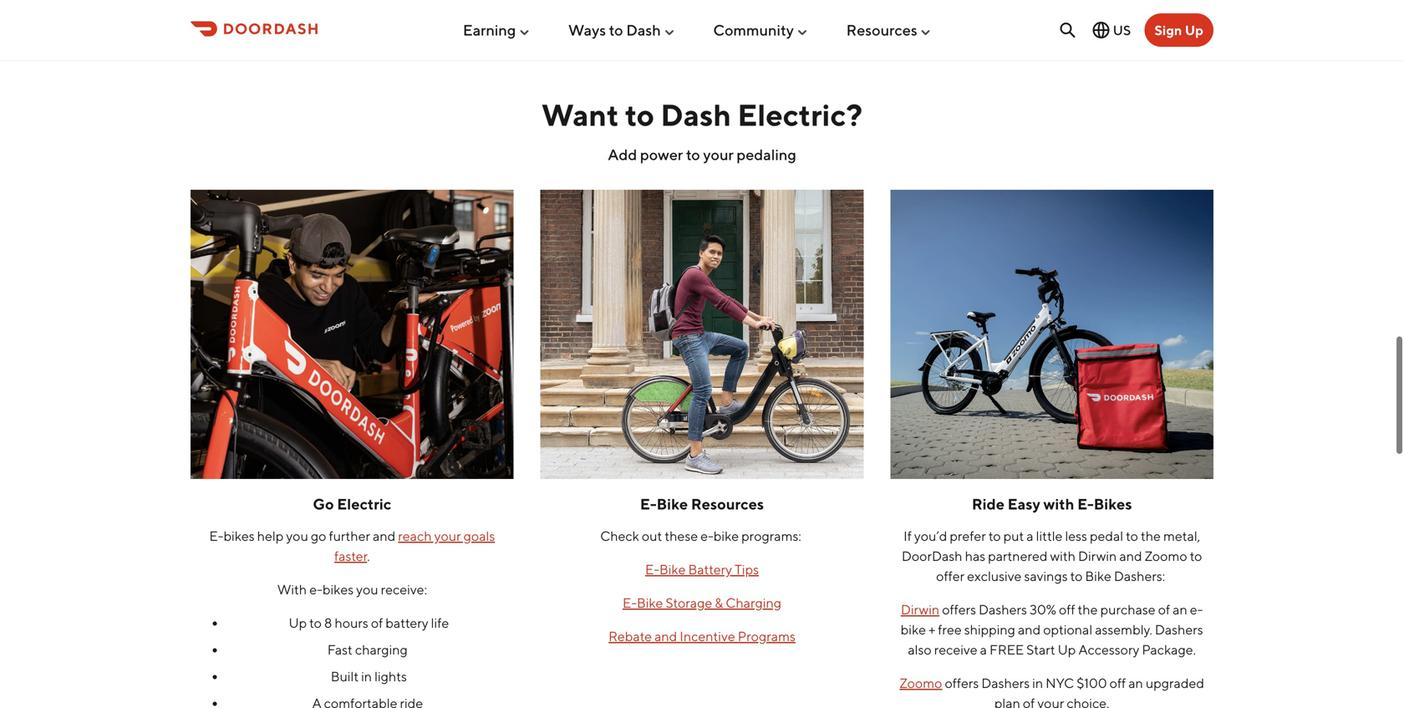 Task type: vqa. For each thing, say whether or not it's contained in the screenshot.
Make The Most With More Ways To Dash
no



Task type: locate. For each thing, give the bounding box(es) containing it.
1 vertical spatial your
[[434, 528, 461, 544]]

of right hours
[[371, 615, 383, 631]]

dashers up shipping
[[979, 602, 1028, 618]]

0 vertical spatial bikes
[[224, 528, 255, 544]]

check out these e-bike programs:
[[601, 528, 804, 544]]

zoomo down the also
[[900, 675, 943, 691]]

1 vertical spatial zoomo
[[900, 675, 943, 691]]

offers down "receive"
[[945, 675, 979, 691]]

the up optional
[[1078, 602, 1098, 618]]

dashers up plan
[[982, 675, 1030, 691]]

battery
[[386, 615, 429, 631]]

e- right these
[[701, 528, 714, 544]]

sign
[[1155, 22, 1183, 38]]

doordash
[[902, 548, 963, 564]]

1 vertical spatial a
[[981, 642, 987, 658]]

0 horizontal spatial your
[[434, 528, 461, 544]]

your down the want to dash electric?
[[703, 146, 734, 163]]

in left nyc
[[1033, 675, 1044, 691]]

an inside zoomo offers dashers in nyc $100 off an upgraded plan of your choice.
[[1129, 675, 1144, 691]]

of right plan
[[1023, 695, 1035, 708]]

dirwin down pedal
[[1079, 548, 1117, 564]]

1 horizontal spatial the
[[1141, 528, 1161, 544]]

dx zoomo 3 image
[[891, 190, 1214, 479]]

0 vertical spatial your
[[703, 146, 734, 163]]

tips
[[735, 561, 759, 577]]

you left go
[[286, 528, 308, 544]]

of inside zoomo offers dashers in nyc $100 off an upgraded plan of your choice.
[[1023, 695, 1035, 708]]

ways to dash
[[569, 21, 661, 39]]

0 vertical spatial up
[[1185, 22, 1204, 38]]

shipping
[[965, 622, 1016, 638]]

want
[[542, 97, 619, 133]]

bike up these
[[657, 495, 688, 513]]

programs
[[738, 628, 796, 644]]

2 vertical spatial e-
[[1191, 602, 1204, 618]]

0 horizontal spatial a
[[981, 642, 987, 658]]

e-bike resources
[[640, 495, 764, 513]]

0 vertical spatial offers
[[943, 602, 977, 618]]

1 vertical spatial off
[[1110, 675, 1126, 691]]

offers inside zoomo offers dashers in nyc $100 off an upgraded plan of your choice.
[[945, 675, 979, 691]]

e- for e-bike storage & charging
[[623, 595, 637, 611]]

in right built
[[361, 669, 372, 684]]

1 vertical spatial up
[[289, 615, 307, 631]]

0 vertical spatial zoomo
[[1145, 548, 1188, 564]]

an inside the offers dashers 30% off the purchase of an e- bike + free shipping and optional assembly. dashers also receive a free start up accessory package.
[[1173, 602, 1188, 618]]

up right sign
[[1185, 22, 1204, 38]]

built
[[331, 669, 359, 684]]

e- for e-bike resources
[[640, 495, 657, 513]]

you down .
[[356, 582, 378, 597]]

the
[[1141, 528, 1161, 544], [1078, 602, 1098, 618]]

your down nyc
[[1038, 695, 1065, 708]]

out
[[642, 528, 662, 544]]

earning link
[[463, 14, 531, 46]]

e- inside the offers dashers 30% off the purchase of an e- bike + free shipping and optional assembly. dashers also receive a free start up accessory package.
[[1191, 602, 1204, 618]]

0 horizontal spatial an
[[1129, 675, 1144, 691]]

up inside button
[[1185, 22, 1204, 38]]

off up optional
[[1059, 602, 1076, 618]]

0 horizontal spatial you
[[286, 528, 308, 544]]

and inside "if you'd prefer to put a little less pedal to the metal, doordash has partnered with dirwin and zoomo to offer exclusive savings to bike dashers:"
[[1120, 548, 1143, 564]]

0 vertical spatial the
[[1141, 528, 1161, 544]]

also
[[908, 642, 932, 658]]

1 horizontal spatial up
[[1058, 642, 1076, 658]]

sign up button
[[1145, 13, 1214, 47]]

0 horizontal spatial zoomo
[[900, 675, 943, 691]]

bike down pedal
[[1086, 568, 1112, 584]]

an for e-
[[1173, 602, 1188, 618]]

bike inside the offers dashers 30% off the purchase of an e- bike + free shipping and optional assembly. dashers also receive a free start up accessory package.
[[901, 622, 926, 638]]

1 horizontal spatial a
[[1027, 528, 1034, 544]]

a inside the offers dashers 30% off the purchase of an e- bike + free shipping and optional assembly. dashers also receive a free start up accessory package.
[[981, 642, 987, 658]]

battery
[[689, 561, 732, 577]]

life
[[431, 615, 449, 631]]

with
[[277, 582, 307, 597]]

an
[[1173, 602, 1188, 618], [1129, 675, 1144, 691]]

assembly.
[[1096, 622, 1153, 638]]

with up little
[[1044, 495, 1075, 513]]

1 horizontal spatial off
[[1110, 675, 1126, 691]]

an for upgraded
[[1129, 675, 1144, 691]]

bike up the battery
[[714, 528, 739, 544]]

dash up add power to your pedaling
[[661, 97, 732, 133]]

e- up rebate
[[623, 595, 637, 611]]

off inside the offers dashers 30% off the purchase of an e- bike + free shipping and optional assembly. dashers also receive a free start up accessory package.
[[1059, 602, 1076, 618]]

to up add
[[625, 97, 655, 133]]

dashers up package.
[[1155, 622, 1204, 638]]

resources link
[[847, 14, 933, 46]]

optional
[[1044, 622, 1093, 638]]

1 horizontal spatial dirwin
[[1079, 548, 1117, 564]]

your
[[703, 146, 734, 163], [434, 528, 461, 544], [1038, 695, 1065, 708]]

fast
[[328, 642, 353, 658]]

0 vertical spatial a
[[1027, 528, 1034, 544]]

1 vertical spatial bikes
[[323, 582, 354, 597]]

1 horizontal spatial bikes
[[323, 582, 354, 597]]

zoomo
[[1145, 548, 1188, 564], [900, 675, 943, 691]]

1 vertical spatial you
[[356, 582, 378, 597]]

0 horizontal spatial e-
[[310, 582, 323, 597]]

2 horizontal spatial your
[[1038, 695, 1065, 708]]

plan
[[995, 695, 1021, 708]]

easy
[[1008, 495, 1041, 513]]

2 vertical spatial dashers
[[982, 675, 1030, 691]]

bike up rebate
[[637, 595, 663, 611]]

0 horizontal spatial bikes
[[224, 528, 255, 544]]

resources inside the resources link
[[847, 21, 918, 39]]

incentive
[[680, 628, 736, 644]]

1 vertical spatial bike
[[901, 622, 926, 638]]

e-
[[701, 528, 714, 544], [310, 582, 323, 597], [1191, 602, 1204, 618]]

1 vertical spatial the
[[1078, 602, 1098, 618]]

1 vertical spatial offers
[[945, 675, 979, 691]]

2 vertical spatial your
[[1038, 695, 1065, 708]]

zoomo down metal,
[[1145, 548, 1188, 564]]

dash right ways on the left top of the page
[[626, 21, 661, 39]]

0 horizontal spatial bike
[[714, 528, 739, 544]]

0 vertical spatial an
[[1173, 602, 1188, 618]]

2 vertical spatial up
[[1058, 642, 1076, 658]]

and up the start
[[1018, 622, 1041, 638]]

0 vertical spatial with
[[1044, 495, 1075, 513]]

0 horizontal spatial off
[[1059, 602, 1076, 618]]

in
[[361, 669, 372, 684], [1033, 675, 1044, 691]]

charging
[[355, 642, 408, 658]]

dirwin
[[1079, 548, 1117, 564], [901, 602, 940, 618]]

metal,
[[1164, 528, 1201, 544]]

check
[[601, 528, 640, 544]]

e-
[[640, 495, 657, 513], [1078, 495, 1094, 513], [209, 528, 224, 544], [646, 561, 660, 577], [623, 595, 637, 611]]

to
[[609, 21, 623, 39], [625, 97, 655, 133], [686, 146, 700, 163], [989, 528, 1001, 544], [1126, 528, 1139, 544], [1190, 548, 1203, 564], [1071, 568, 1083, 584], [310, 615, 322, 631]]

1 vertical spatial dashers
[[1155, 622, 1204, 638]]

e- up out
[[640, 495, 657, 513]]

ride
[[972, 495, 1005, 513]]

0 vertical spatial bike
[[714, 528, 739, 544]]

and left reach at the bottom left
[[373, 528, 396, 544]]

faster
[[335, 548, 367, 564]]

bike down these
[[660, 561, 686, 577]]

offers
[[943, 602, 977, 618], [945, 675, 979, 691]]

the inside "if you'd prefer to put a little less pedal to the metal, doordash has partnered with dirwin and zoomo to offer exclusive savings to bike dashers:"
[[1141, 528, 1161, 544]]

0 vertical spatial dash
[[626, 21, 661, 39]]

reach your goals faster link
[[335, 528, 495, 564]]

bikes up 8
[[323, 582, 354, 597]]

you
[[286, 528, 308, 544], [356, 582, 378, 597]]

your left the goals
[[434, 528, 461, 544]]

a right put
[[1027, 528, 1034, 544]]

these
[[665, 528, 698, 544]]

0 horizontal spatial up
[[289, 615, 307, 631]]

savings
[[1025, 568, 1068, 584]]

bikes
[[1094, 495, 1133, 513]]

dash
[[626, 21, 661, 39], [661, 97, 732, 133]]

bike for e-bike storage & charging
[[637, 595, 663, 611]]

e- left help
[[209, 528, 224, 544]]

put
[[1004, 528, 1025, 544]]

further
[[329, 528, 370, 544]]

of right purchase
[[1159, 602, 1171, 618]]

dashers
[[979, 602, 1028, 618], [1155, 622, 1204, 638], [982, 675, 1030, 691]]

0 vertical spatial resources
[[847, 21, 918, 39]]

reach
[[398, 528, 432, 544]]

a inside "if you'd prefer to put a little less pedal to the metal, doordash has partnered with dirwin and zoomo to offer exclusive savings to bike dashers:"
[[1027, 528, 1034, 544]]

ride easy with e-bikes
[[972, 495, 1133, 513]]

0 vertical spatial off
[[1059, 602, 1076, 618]]

1 vertical spatial dash
[[661, 97, 732, 133]]

0 vertical spatial dirwin
[[1079, 548, 1117, 564]]

1 vertical spatial an
[[1129, 675, 1144, 691]]

the left metal,
[[1141, 528, 1161, 544]]

offers inside the offers dashers 30% off the purchase of an e- bike + free shipping and optional assembly. dashers also receive a free start up accessory package.
[[943, 602, 977, 618]]

purchase
[[1101, 602, 1156, 618]]

off right $100
[[1110, 675, 1126, 691]]

your inside zoomo offers dashers in nyc $100 off an upgraded plan of your choice.
[[1038, 695, 1065, 708]]

1 horizontal spatial resources
[[847, 21, 918, 39]]

off
[[1059, 602, 1076, 618], [1110, 675, 1126, 691]]

to right ways on the left top of the page
[[609, 21, 623, 39]]

up to 8 hours of battery life
[[289, 615, 449, 631]]

e-bike storage & charging
[[623, 595, 782, 611]]

0 horizontal spatial resources
[[691, 495, 764, 513]]

up
[[1185, 22, 1204, 38], [289, 615, 307, 631], [1058, 642, 1076, 658]]

1 vertical spatial with
[[1051, 548, 1076, 564]]

dirwin up +
[[901, 602, 940, 618]]

1 horizontal spatial zoomo
[[1145, 548, 1188, 564]]

1 horizontal spatial in
[[1033, 675, 1044, 691]]

a down shipping
[[981, 642, 987, 658]]

8
[[324, 615, 332, 631]]

with
[[1044, 495, 1075, 513], [1051, 548, 1076, 564]]

up down optional
[[1058, 642, 1076, 658]]

offers up the 'free'
[[943, 602, 977, 618]]

1 horizontal spatial e-
[[701, 528, 714, 544]]

0 vertical spatial you
[[286, 528, 308, 544]]

dx spotlight khanin2 image
[[541, 190, 864, 479]]

accessory
[[1079, 642, 1140, 658]]

e- for e-bikes help you go further and
[[209, 528, 224, 544]]

dirwin link
[[901, 602, 940, 618]]

go
[[311, 528, 326, 544]]

to right 'power'
[[686, 146, 700, 163]]

bike left +
[[901, 622, 926, 638]]

1 horizontal spatial of
[[1023, 695, 1035, 708]]

1 horizontal spatial an
[[1173, 602, 1188, 618]]

1 horizontal spatial bike
[[901, 622, 926, 638]]

1 horizontal spatial you
[[356, 582, 378, 597]]

e-bike battery tips link
[[646, 561, 759, 577]]

e- down out
[[646, 561, 660, 577]]

and up dashers:
[[1120, 548, 1143, 564]]

exclusive
[[968, 568, 1022, 584]]

an left 'upgraded'
[[1129, 675, 1144, 691]]

0 horizontal spatial dirwin
[[901, 602, 940, 618]]

with down less
[[1051, 548, 1076, 564]]

e-bike battery tips
[[646, 561, 759, 577]]

an up package.
[[1173, 602, 1188, 618]]

2 horizontal spatial up
[[1185, 22, 1204, 38]]

offers dashers 30% off the purchase of an e- bike + free shipping and optional assembly. dashers also receive a free start up accessory package.
[[901, 602, 1204, 658]]

e- up package.
[[1191, 602, 1204, 618]]

bike
[[714, 528, 739, 544], [901, 622, 926, 638]]

in inside zoomo offers dashers in nyc $100 off an upgraded plan of your choice.
[[1033, 675, 1044, 691]]

e- right the with
[[310, 582, 323, 597]]

2 horizontal spatial of
[[1159, 602, 1171, 618]]

e- up less
[[1078, 495, 1094, 513]]

if you'd prefer to put a little less pedal to the metal, doordash has partnered with dirwin and zoomo to offer exclusive savings to bike dashers:
[[902, 528, 1203, 584]]

e- for e-bike battery tips
[[646, 561, 660, 577]]

up left 8
[[289, 615, 307, 631]]

2 horizontal spatial e-
[[1191, 602, 1204, 618]]

0 horizontal spatial the
[[1078, 602, 1098, 618]]

bikes left help
[[224, 528, 255, 544]]



Task type: describe. For each thing, give the bounding box(es) containing it.
offer
[[937, 568, 965, 584]]

30%
[[1030, 602, 1057, 618]]

upgraded
[[1146, 675, 1205, 691]]

free
[[938, 622, 962, 638]]

zoomo link
[[900, 675, 943, 691]]

charging
[[726, 595, 782, 611]]

zoomo inside "if you'd prefer to put a little less pedal to the metal, doordash has partnered with dirwin and zoomo to offer exclusive savings to bike dashers:"
[[1145, 548, 1188, 564]]

nyc
[[1046, 675, 1075, 691]]

storage
[[666, 595, 713, 611]]

lights
[[375, 669, 407, 684]]

to down metal,
[[1190, 548, 1203, 564]]

bike for e-bike battery tips
[[660, 561, 686, 577]]

the inside the offers dashers 30% off the purchase of an e- bike + free shipping and optional assembly. dashers also receive a free start up accessory package.
[[1078, 602, 1098, 618]]

.
[[367, 548, 370, 564]]

up inside the offers dashers 30% off the purchase of an e- bike + free shipping and optional assembly. dashers also receive a free start up accessory package.
[[1058, 642, 1076, 658]]

with inside "if you'd prefer to put a little less pedal to the metal, doordash has partnered with dirwin and zoomo to offer exclusive savings to bike dashers:"
[[1051, 548, 1076, 564]]

less
[[1066, 528, 1088, 544]]

earning
[[463, 21, 516, 39]]

has
[[965, 548, 986, 564]]

pedal
[[1090, 528, 1124, 544]]

reach your goals faster
[[335, 528, 495, 564]]

dashers:
[[1115, 568, 1166, 584]]

programs:
[[742, 528, 802, 544]]

off inside zoomo offers dashers in nyc $100 off an upgraded plan of your choice.
[[1110, 675, 1126, 691]]

0 vertical spatial e-
[[701, 528, 714, 544]]

bike inside "if you'd prefer to put a little less pedal to the metal, doordash has partnered with dirwin and zoomo to offer exclusive savings to bike dashers:"
[[1086, 568, 1112, 584]]

with e-bikes you receive:
[[277, 582, 427, 597]]

to left 8
[[310, 615, 322, 631]]

globe line image
[[1092, 20, 1112, 40]]

1 vertical spatial e-
[[310, 582, 323, 597]]

dash for want
[[661, 97, 732, 133]]

zoomo offers dashers in nyc $100 off an upgraded plan of your choice.
[[900, 675, 1205, 708]]

rebate and incentive programs
[[609, 628, 796, 644]]

go electric
[[313, 495, 392, 513]]

and right rebate
[[655, 628, 678, 644]]

e-bikes help you go further and
[[209, 528, 398, 544]]

package.
[[1142, 642, 1197, 658]]

0 vertical spatial dashers
[[979, 602, 1028, 618]]

dirwin inside "if you'd prefer to put a little less pedal to the metal, doordash has partnered with dirwin and zoomo to offer exclusive savings to bike dashers:"
[[1079, 548, 1117, 564]]

+
[[929, 622, 936, 638]]

receive:
[[381, 582, 427, 597]]

fast charging
[[328, 642, 410, 658]]

electric
[[337, 495, 392, 513]]

goals
[[464, 528, 495, 544]]

prefer
[[950, 528, 987, 544]]

community
[[714, 21, 794, 39]]

1 vertical spatial dirwin
[[901, 602, 940, 618]]

zoomo inside zoomo offers dashers in nyc $100 off an upgraded plan of your choice.
[[900, 675, 943, 691]]

of inside the offers dashers 30% off the purchase of an e- bike + free shipping and optional assembly. dashers also receive a free start up accessory package.
[[1159, 602, 1171, 618]]

pedaling
[[737, 146, 797, 163]]

start
[[1027, 642, 1056, 658]]

ways to dash link
[[569, 14, 676, 46]]

1 horizontal spatial your
[[703, 146, 734, 163]]

to right pedal
[[1126, 528, 1139, 544]]

go
[[313, 495, 334, 513]]

au bike dx au zoomo red bike image
[[191, 190, 514, 479]]

bike for e-bike resources
[[657, 495, 688, 513]]

community link
[[714, 14, 809, 46]]

little
[[1037, 528, 1063, 544]]

and inside the offers dashers 30% off the purchase of an e- bike + free shipping and optional assembly. dashers also receive a free start up accessory package.
[[1018, 622, 1041, 638]]

electric?
[[738, 97, 863, 133]]

rebate and incentive programs link
[[609, 628, 796, 644]]

choice.
[[1067, 695, 1110, 708]]

built in lights
[[331, 669, 407, 684]]

help
[[257, 528, 284, 544]]

1 vertical spatial resources
[[691, 495, 764, 513]]

want to dash electric?
[[542, 97, 863, 133]]

add power to your pedaling
[[608, 146, 797, 163]]

us
[[1113, 22, 1132, 38]]

0 horizontal spatial in
[[361, 669, 372, 684]]

e-bike storage & charging link
[[623, 595, 782, 611]]

sign up
[[1155, 22, 1204, 38]]

power
[[640, 146, 683, 163]]

ways
[[569, 21, 606, 39]]

$100
[[1077, 675, 1108, 691]]

you for go
[[286, 528, 308, 544]]

partnered
[[988, 548, 1048, 564]]

to right savings
[[1071, 568, 1083, 584]]

dash for ways
[[626, 21, 661, 39]]

0 horizontal spatial of
[[371, 615, 383, 631]]

add
[[608, 146, 637, 163]]

free
[[990, 642, 1024, 658]]

rebate
[[609, 628, 652, 644]]

if
[[904, 528, 912, 544]]

you'd
[[915, 528, 948, 544]]

you for receive:
[[356, 582, 378, 597]]

dashers inside zoomo offers dashers in nyc $100 off an upgraded plan of your choice.
[[982, 675, 1030, 691]]

to left put
[[989, 528, 1001, 544]]

hours
[[335, 615, 369, 631]]

&
[[715, 595, 724, 611]]

your inside reach your goals faster
[[434, 528, 461, 544]]



